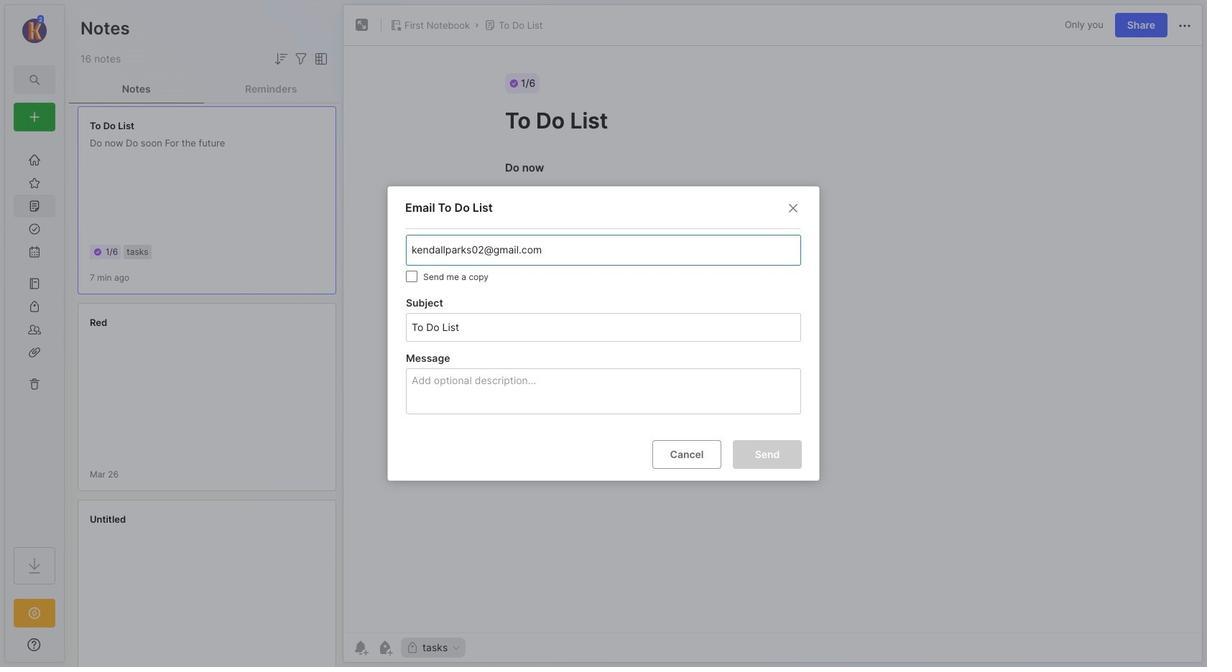 Task type: locate. For each thing, give the bounding box(es) containing it.
home image
[[27, 153, 42, 168]]

tree
[[5, 140, 64, 535]]

Add tag field
[[410, 242, 734, 258]]

Note Editor text field
[[344, 45, 1203, 633]]

upgrade image
[[26, 605, 43, 623]]

tree inside main element
[[5, 140, 64, 535]]

edit search image
[[26, 71, 43, 88]]

expand note image
[[354, 17, 371, 34]]

add tag image
[[377, 640, 394, 657]]

add a reminder image
[[352, 640, 370, 657]]

None checkbox
[[406, 271, 418, 282]]

tab list
[[69, 75, 339, 104]]



Task type: vqa. For each thing, say whether or not it's contained in the screenshot.
Me
no



Task type: describe. For each thing, give the bounding box(es) containing it.
note window element
[[343, 4, 1203, 664]]

close image
[[785, 200, 802, 217]]

Add subject... text field
[[410, 314, 795, 341]]

main element
[[0, 0, 69, 668]]

Add optional description... text field
[[410, 372, 801, 414]]



